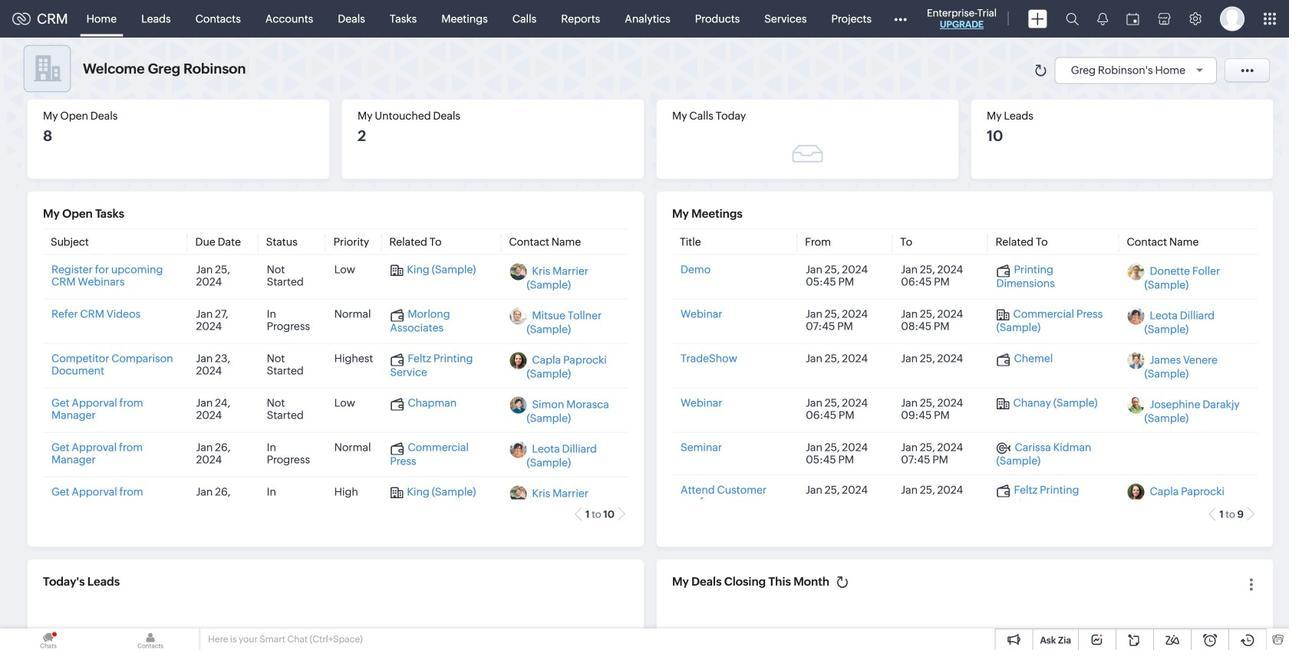 Task type: locate. For each thing, give the bounding box(es) containing it.
profile image
[[1221, 7, 1245, 31]]

chats image
[[51, 632, 57, 638]]

signals image
[[1098, 12, 1108, 25]]

profile element
[[1211, 0, 1254, 37]]

search element
[[1057, 0, 1088, 38]]

calendar image
[[1127, 13, 1140, 25]]

create menu image
[[1029, 10, 1048, 28]]

logo image
[[12, 13, 31, 25]]

contacts image
[[102, 629, 199, 651]]

Other Modules field
[[884, 7, 917, 31]]

create menu element
[[1019, 0, 1057, 37]]



Task type: describe. For each thing, give the bounding box(es) containing it.
signals element
[[1088, 0, 1118, 38]]

search image
[[1066, 12, 1079, 25]]



Task type: vqa. For each thing, say whether or not it's contained in the screenshot.
Visits link at the top of page
no



